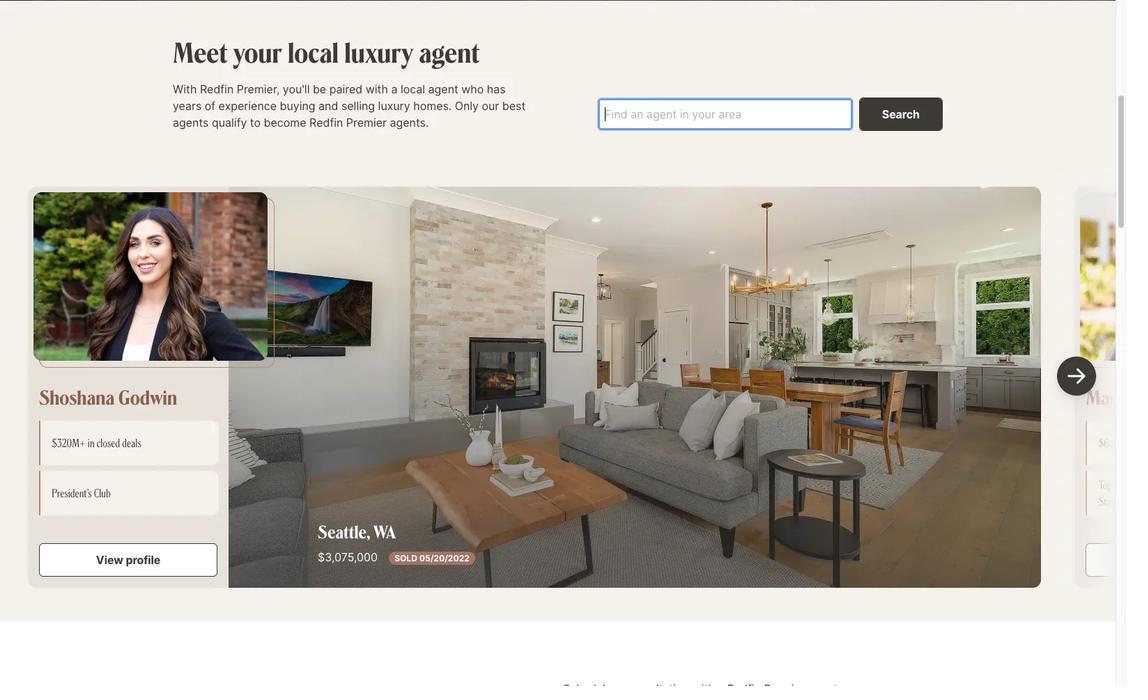 Task type: describe. For each thing, give the bounding box(es) containing it.
president's club
[[52, 487, 111, 501]]

view profile
[[96, 554, 161, 568]]

shoshana godwin image
[[33, 193, 268, 361]]

top
[[1099, 479, 1113, 493]]

buying
[[280, 99, 316, 113]]

premier
[[347, 116, 387, 130]]

$320m+ in closed deals
[[52, 437, 141, 451]]

view
[[96, 554, 123, 568]]

view profile button
[[39, 544, 218, 578]]

with
[[366, 82, 388, 96]]

in
[[88, 437, 95, 451]]

president's
[[52, 487, 92, 501]]

years
[[173, 99, 202, 113]]

search button
[[860, 98, 944, 131]]

luxury inside with redfin premier, you'll be paired with a local agent who has years of experience buying and selling luxury homes. only our best agents qualify to become redfin premier agents.
[[378, 99, 411, 113]]

shoshana godwin link
[[39, 385, 177, 410]]

meet your local luxury agent
[[173, 33, 480, 70]]

0 vertical spatial agent
[[419, 33, 480, 70]]

become
[[264, 116, 307, 130]]

agent inside with redfin premier, you'll be paired with a local agent who has years of experience buying and selling luxury homes. only our best agents qualify to become redfin premier agents.
[[429, 82, 459, 96]]

selling
[[342, 99, 375, 113]]

qualify
[[212, 116, 247, 130]]

closed
[[97, 437, 120, 451]]

godwin
[[119, 385, 177, 410]]

has
[[487, 82, 506, 96]]

experience
[[219, 99, 277, 113]]

search
[[883, 108, 921, 122]]

0 vertical spatial luxury
[[345, 33, 414, 70]]

with redfin premier, you'll be paired with a local agent who has years of experience buying and selling luxury homes. only our best agents qualify to become redfin premier agents.
[[173, 82, 526, 130]]

0 vertical spatial redfin
[[200, 82, 234, 96]]

paired
[[330, 82, 363, 96]]



Task type: locate. For each thing, give the bounding box(es) containing it.
$320m+
[[52, 437, 86, 451]]

agent up who
[[419, 33, 480, 70]]

wa
[[374, 521, 396, 544]]

luxury
[[345, 33, 414, 70], [378, 99, 411, 113]]

shoshana godwin
[[39, 385, 177, 410]]

your
[[234, 33, 282, 70]]

1 vertical spatial redfin
[[310, 116, 343, 130]]

1 horizontal spatial local
[[401, 82, 425, 96]]

seattle,
[[318, 521, 370, 544]]

agent up homes.
[[429, 82, 459, 96]]

local inside with redfin premier, you'll be paired with a local agent who has years of experience buying and selling luxury homes. only our best agents qualify to become redfin premier agents.
[[401, 82, 425, 96]]

0 horizontal spatial local
[[288, 33, 339, 70]]

homes.
[[414, 99, 452, 113]]

agents.
[[390, 116, 429, 130]]

our
[[482, 99, 500, 113]]

0 horizontal spatial redfin
[[200, 82, 234, 96]]

1 horizontal spatial redfin
[[310, 116, 343, 130]]

a
[[392, 82, 398, 96]]

redfin up of
[[200, 82, 234, 96]]

local right a at left top
[[401, 82, 425, 96]]

next image
[[1061, 360, 1094, 393]]

agent
[[419, 33, 480, 70], [429, 82, 459, 96]]

with
[[173, 82, 197, 96]]

best
[[503, 99, 526, 113]]

redfin
[[200, 82, 234, 96], [310, 116, 343, 130]]

seattle, wa
[[318, 521, 396, 544]]

Find an agent in your area search field
[[598, 98, 854, 131]]

to
[[250, 116, 261, 130]]

you'll
[[283, 82, 310, 96]]

and
[[319, 99, 339, 113]]

sold
[[395, 554, 418, 564]]

who
[[462, 82, 484, 96]]

only
[[455, 99, 479, 113]]

marya link
[[1087, 385, 1127, 410]]

top 1% 
[[1099, 479, 1127, 509]]

luxury up with
[[345, 33, 414, 70]]

1 vertical spatial agent
[[429, 82, 459, 96]]

shoshana
[[39, 385, 115, 410]]

be
[[313, 82, 327, 96]]

$3,075,000
[[318, 551, 378, 565]]

sold 05/20/2022
[[395, 554, 470, 564]]

deals
[[122, 437, 141, 451]]

1%
[[1115, 479, 1125, 493]]

premier,
[[237, 82, 280, 96]]

club
[[94, 487, 111, 501]]

1 vertical spatial luxury
[[378, 99, 411, 113]]

05/20/2022
[[420, 554, 470, 564]]

$640m
[[1099, 437, 1127, 451]]

local up be
[[288, 33, 339, 70]]

1 vertical spatial local
[[401, 82, 425, 96]]

redfin down and
[[310, 116, 343, 130]]

profile
[[126, 554, 161, 568]]

agents
[[173, 116, 209, 130]]

0 vertical spatial local
[[288, 33, 339, 70]]

luxury down a at left top
[[378, 99, 411, 113]]

marya
[[1087, 385, 1127, 410]]

local
[[288, 33, 339, 70], [401, 82, 425, 96]]

of
[[205, 99, 216, 113]]

meet
[[173, 33, 228, 70]]



Task type: vqa. For each thing, say whether or not it's contained in the screenshot.
Club
yes



